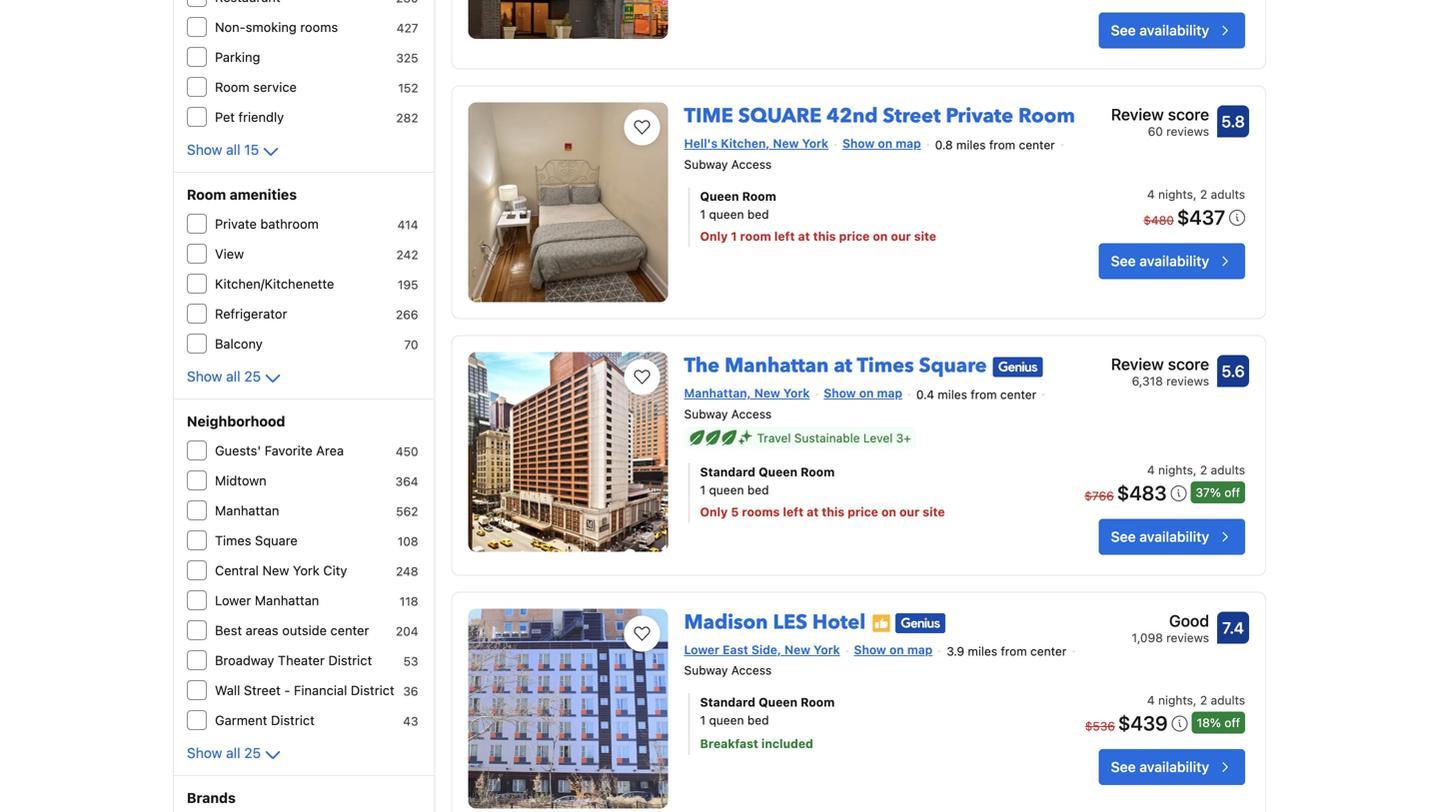 Task type: describe. For each thing, give the bounding box(es) containing it.
good
[[1169, 612, 1209, 631]]

york down hotel
[[814, 643, 840, 657]]

4 nights , 2 adults for the manhattan at times square
[[1147, 463, 1245, 477]]

0 horizontal spatial times
[[215, 533, 251, 548]]

this inside "standard queen room 1 queen bed only 5 rooms left at this price on our site"
[[822, 505, 845, 519]]

show all 15
[[187, 141, 259, 158]]

1 adults from the top
[[1211, 187, 1245, 201]]

score for $483
[[1168, 355, 1209, 374]]

1 see availability link from the top
[[1099, 13, 1245, 49]]

standard for madison
[[700, 696, 756, 710]]

midtown
[[215, 473, 267, 488]]

manhattan, new york
[[684, 387, 810, 401]]

242
[[396, 248, 418, 262]]

neighborhood
[[187, 413, 285, 430]]

left inside "standard queen room 1 queen bed only 5 rooms left at this price on our site"
[[783, 505, 804, 519]]

reviews inside good 1,098 reviews
[[1167, 631, 1209, 645]]

good element
[[1132, 609, 1209, 633]]

queen for madison
[[709, 714, 744, 728]]

availability for $437
[[1140, 253, 1209, 269]]

off for the manhattan at times square
[[1225, 486, 1240, 500]]

pet
[[215, 109, 235, 124]]

53
[[403, 655, 418, 669]]

broadway
[[215, 653, 274, 668]]

bed for manhattan
[[748, 483, 769, 497]]

queen room link
[[700, 187, 1038, 205]]

standard queen room 1 queen bed breakfast included
[[700, 696, 835, 751]]

best areas outside center
[[215, 623, 369, 638]]

hell's
[[684, 137, 718, 151]]

score for $437
[[1168, 105, 1209, 124]]

financial
[[294, 683, 347, 698]]

madison
[[684, 609, 768, 637]]

new up lower manhattan
[[262, 563, 289, 578]]

hell's kitchen, new york
[[684, 137, 829, 151]]

center for $439
[[1031, 644, 1067, 658]]

0.4
[[917, 388, 935, 402]]

queen for manhattan
[[759, 465, 798, 479]]

center right the outside
[[330, 623, 369, 638]]

lower east side, new york
[[684, 643, 840, 657]]

outside
[[282, 623, 327, 638]]

york down square
[[802, 137, 829, 151]]

wall street - financial district 36
[[215, 683, 418, 699]]

$766
[[1085, 489, 1114, 503]]

left inside queen room 1 queen bed only 1 room left at this price on our site
[[774, 229, 795, 243]]

2 for madison les hotel
[[1200, 694, 1208, 708]]

favorite
[[265, 443, 313, 458]]

good 1,098 reviews
[[1132, 612, 1209, 645]]

1 left room
[[731, 229, 737, 243]]

guests'
[[215, 443, 261, 458]]

show up the 'brands'
[[187, 745, 222, 762]]

breakfast
[[700, 737, 759, 751]]

only inside "standard queen room 1 queen bed only 5 rooms left at this price on our site"
[[700, 505, 728, 519]]

at inside queen room 1 queen bed only 1 room left at this price on our site
[[798, 229, 810, 243]]

miles inside "0.8 miles from center subway access"
[[956, 138, 986, 152]]

2 25 from the top
[[244, 745, 261, 762]]

amenities
[[230, 186, 297, 203]]

show inside dropdown button
[[187, 141, 222, 158]]

garment district
[[215, 713, 315, 728]]

108
[[398, 535, 418, 549]]

standard queen room link for at
[[700, 463, 1038, 481]]

service
[[253, 79, 297, 94]]

review for $437
[[1111, 105, 1164, 124]]

7.4
[[1223, 619, 1244, 638]]

time square 42nd street private room image
[[468, 103, 668, 303]]

from for the manhattan at times square
[[971, 388, 997, 402]]

0 vertical spatial district
[[328, 653, 372, 668]]

manhattan,
[[684, 387, 751, 401]]

36
[[403, 685, 418, 699]]

square inside the manhattan at times square link
[[919, 353, 987, 380]]

5
[[731, 505, 739, 519]]

1 vertical spatial at
[[834, 353, 853, 380]]

$536
[[1085, 720, 1115, 734]]

0.8
[[935, 138, 953, 152]]

areas
[[246, 623, 279, 638]]

1 see from the top
[[1111, 22, 1136, 39]]

the manhattan at times square
[[684, 353, 987, 380]]

review score element for $437
[[1111, 103, 1209, 127]]

availability for $483
[[1140, 529, 1209, 545]]

on for $483
[[859, 387, 874, 401]]

325
[[396, 51, 418, 65]]

private bathroom
[[215, 216, 319, 231]]

sustainable
[[794, 431, 860, 445]]

show all 15 button
[[187, 140, 283, 164]]

1 , from the top
[[1193, 187, 1197, 201]]

6,318
[[1132, 375, 1163, 389]]

miles for the manhattan at times square
[[938, 388, 967, 402]]

hotel
[[813, 609, 866, 637]]

4 for madison les hotel
[[1147, 694, 1155, 708]]

$480
[[1144, 213, 1174, 227]]

queen for the
[[709, 483, 744, 497]]

manhattan for the
[[725, 353, 829, 380]]

level
[[863, 431, 893, 445]]

5.6
[[1222, 362, 1245, 381]]

see for $439
[[1111, 759, 1136, 776]]

review score element for $483
[[1111, 353, 1209, 377]]

non-
[[215, 19, 246, 34]]

room inside standard queen room 1 queen bed breakfast included
[[801, 696, 835, 710]]

scored 7.4 element
[[1217, 612, 1249, 644]]

0 vertical spatial street
[[883, 103, 941, 130]]

3.9 miles from center subway access
[[684, 644, 1067, 678]]

118
[[400, 595, 418, 609]]

travel sustainable level 3+
[[757, 431, 911, 445]]

review score 6,318 reviews
[[1111, 355, 1209, 389]]

york down the manhattan at times square
[[784, 387, 810, 401]]

square
[[738, 103, 822, 130]]

access inside "0.8 miles from center subway access"
[[731, 157, 772, 171]]

center for $483
[[1000, 388, 1037, 402]]

manhattan for lower
[[255, 593, 319, 608]]

nights for madison les hotel
[[1159, 694, 1193, 708]]

bed for les
[[748, 714, 769, 728]]

wall
[[215, 683, 240, 698]]

1 horizontal spatial private
[[946, 103, 1014, 130]]

from for madison les hotel
[[1001, 644, 1027, 658]]

room inside queen room 1 queen bed only 1 room left at this price on our site
[[742, 189, 776, 203]]

$483
[[1117, 481, 1167, 505]]

1 show all 25 from the top
[[187, 368, 261, 385]]

60
[[1148, 125, 1163, 139]]

our inside queen room 1 queen bed only 1 room left at this price on our site
[[891, 229, 911, 243]]

side,
[[752, 643, 781, 657]]

1 availability from the top
[[1140, 22, 1209, 39]]

15
[[244, 141, 259, 158]]

room service
[[215, 79, 297, 94]]

review score 60 reviews
[[1111, 105, 1209, 139]]

2 show all 25 button from the top
[[187, 744, 285, 768]]

bathroom
[[260, 216, 319, 231]]

364
[[395, 475, 418, 489]]

70
[[404, 338, 418, 352]]

city
[[323, 563, 347, 578]]

1 inside standard queen room 1 queen bed breakfast included
[[700, 714, 706, 728]]

0 vertical spatial show on map
[[843, 137, 921, 151]]

the manhattan at times square image
[[468, 353, 668, 552]]

theater
[[278, 653, 325, 668]]

included
[[762, 737, 814, 751]]

on for $437
[[878, 137, 893, 151]]

from inside "0.8 miles from center subway access"
[[989, 138, 1016, 152]]

show down the manhattan at times square
[[824, 387, 856, 401]]

0 horizontal spatial private
[[215, 216, 257, 231]]

scored 5.8 element
[[1217, 106, 1249, 138]]

1,098
[[1132, 631, 1163, 645]]

414
[[397, 218, 418, 232]]

bed inside queen room 1 queen bed only 1 room left at this price on our site
[[748, 207, 769, 221]]

off for madison les hotel
[[1225, 716, 1240, 730]]

kitchen/kitchenette
[[215, 276, 334, 291]]

kitchen,
[[721, 137, 770, 151]]

266
[[396, 308, 418, 322]]

0 horizontal spatial rooms
[[300, 19, 338, 34]]

street inside "wall street - financial district 36"
[[244, 683, 281, 698]]

427
[[397, 21, 418, 35]]

east
[[723, 643, 748, 657]]

smoking
[[246, 19, 297, 34]]

district inside "wall street - financial district 36"
[[351, 683, 395, 698]]

see availability for $483
[[1111, 529, 1209, 545]]

center for $437
[[1019, 138, 1055, 152]]

the
[[684, 353, 720, 380]]

garment
[[215, 713, 267, 728]]

site inside "standard queen room 1 queen bed only 5 rooms left at this price on our site"
[[923, 505, 945, 519]]

see availability for $439
[[1111, 759, 1209, 776]]

see availability for $437
[[1111, 253, 1209, 269]]

times square
[[215, 533, 298, 548]]

0 horizontal spatial square
[[255, 533, 298, 548]]

37%
[[1196, 486, 1221, 500]]

area
[[316, 443, 344, 458]]

new up "travel"
[[754, 387, 780, 401]]



Task type: vqa. For each thing, say whether or not it's contained in the screenshot.


Task type: locate. For each thing, give the bounding box(es) containing it.
1 vertical spatial site
[[923, 505, 945, 519]]

times up central
[[215, 533, 251, 548]]

on inside "standard queen room 1 queen bed only 5 rooms left at this price on our site"
[[882, 505, 897, 519]]

18%
[[1197, 716, 1221, 730]]

subway
[[684, 157, 728, 171], [684, 407, 728, 421], [684, 664, 728, 678]]

1 access from the top
[[731, 157, 772, 171]]

, for madison les hotel
[[1193, 694, 1197, 708]]

subway for madison
[[684, 664, 728, 678]]

37% off
[[1196, 486, 1240, 500]]

43
[[403, 715, 418, 729]]

score
[[1168, 105, 1209, 124], [1168, 355, 1209, 374]]

0 vertical spatial lower
[[215, 593, 251, 608]]

1 vertical spatial 4 nights , 2 adults
[[1147, 463, 1245, 477]]

0 vertical spatial our
[[891, 229, 911, 243]]

4 see availability from the top
[[1111, 759, 1209, 776]]

see availability link for $483
[[1099, 519, 1245, 555]]

1 vertical spatial reviews
[[1167, 375, 1209, 389]]

, for the manhattan at times square
[[1193, 463, 1197, 477]]

site
[[914, 229, 937, 243], [923, 505, 945, 519]]

1 vertical spatial show all 25 button
[[187, 744, 285, 768]]

152
[[398, 81, 418, 95]]

queen for les
[[759, 696, 798, 710]]

1 25 from the top
[[244, 368, 261, 385]]

see availability link up review score 60 reviews
[[1099, 13, 1245, 49]]

2 vertical spatial district
[[271, 713, 315, 728]]

$437
[[1177, 205, 1225, 229]]

1 vertical spatial access
[[731, 407, 772, 421]]

2 vertical spatial reviews
[[1167, 631, 1209, 645]]

our down queen room link
[[891, 229, 911, 243]]

madison les hotel
[[684, 609, 866, 637]]

204
[[396, 625, 418, 639]]

4 for the manhattan at times square
[[1147, 463, 1155, 477]]

review up the 60
[[1111, 105, 1164, 124]]

rooms right 5
[[742, 505, 780, 519]]

new down square
[[773, 137, 799, 151]]

0.4 miles from center subway access
[[684, 388, 1037, 421]]

madison les hotel image
[[468, 609, 668, 809]]

42nd
[[827, 103, 878, 130]]

2 access from the top
[[731, 407, 772, 421]]

on down level
[[882, 505, 897, 519]]

rooms inside "standard queen room 1 queen bed only 5 rooms left at this price on our site"
[[742, 505, 780, 519]]

access for manhattan
[[731, 407, 772, 421]]

access
[[731, 157, 772, 171], [731, 407, 772, 421], [731, 664, 772, 678]]

1 standard queen room link from the top
[[700, 463, 1038, 481]]

our inside "standard queen room 1 queen bed only 5 rooms left at this price on our site"
[[900, 505, 920, 519]]

show down balcony
[[187, 368, 222, 385]]

2 vertical spatial nights
[[1159, 694, 1193, 708]]

2 up 18%
[[1200, 694, 1208, 708]]

1 vertical spatial queen
[[709, 483, 744, 497]]

show all 25 down balcony
[[187, 368, 261, 385]]

standard queen room link down level
[[700, 463, 1038, 481]]

1 vertical spatial map
[[877, 387, 903, 401]]

on for $439
[[890, 643, 904, 657]]

3 , from the top
[[1193, 694, 1197, 708]]

0 horizontal spatial street
[[244, 683, 281, 698]]

2 vertical spatial 2
[[1200, 694, 1208, 708]]

3 4 from the top
[[1147, 694, 1155, 708]]

1 vertical spatial manhattan
[[215, 503, 279, 518]]

0 vertical spatial nights
[[1159, 187, 1193, 201]]

0 vertical spatial show all 25 button
[[187, 367, 285, 391]]

score left scored 5.8 element
[[1168, 105, 1209, 124]]

1 vertical spatial standard queen room link
[[700, 694, 1038, 712]]

miles for madison les hotel
[[968, 644, 998, 658]]

center inside "0.8 miles from center subway access"
[[1019, 138, 1055, 152]]

new down les
[[785, 643, 811, 657]]

3 see availability from the top
[[1111, 529, 1209, 545]]

standard queen room link for hotel
[[700, 694, 1038, 712]]

-
[[284, 683, 290, 698]]

show on map
[[843, 137, 921, 151], [824, 387, 903, 401], [854, 643, 933, 657]]

see availability link down the $480
[[1099, 243, 1245, 279]]

195
[[398, 278, 418, 292]]

show on map down time square 42nd street private room
[[843, 137, 921, 151]]

manhattan up best areas outside center
[[255, 593, 319, 608]]

center inside the 0.4 miles from center subway access
[[1000, 388, 1037, 402]]

4
[[1147, 187, 1155, 201], [1147, 463, 1155, 477], [1147, 694, 1155, 708]]

subway inside "0.8 miles from center subway access"
[[684, 157, 728, 171]]

queen down hell's
[[700, 189, 739, 203]]

2 4 nights , 2 adults from the top
[[1147, 463, 1245, 477]]

2 vertical spatial map
[[907, 643, 933, 657]]

1 vertical spatial price
[[848, 505, 878, 519]]

reviews right the 60
[[1167, 125, 1209, 139]]

0 vertical spatial adults
[[1211, 187, 1245, 201]]

access down the lower east side, new york
[[731, 664, 772, 678]]

street up "0.8"
[[883, 103, 941, 130]]

, up $437
[[1193, 187, 1197, 201]]

standard up breakfast in the bottom of the page
[[700, 696, 756, 710]]

2 all from the top
[[226, 368, 240, 385]]

4 nights , 2 adults for madison les hotel
[[1147, 694, 1245, 708]]

subway for the
[[684, 407, 728, 421]]

view
[[215, 246, 244, 261]]

price down level
[[848, 505, 878, 519]]

score inside review score 6,318 reviews
[[1168, 355, 1209, 374]]

1 vertical spatial private
[[215, 216, 257, 231]]

balcony
[[215, 336, 263, 351]]

2 vertical spatial at
[[807, 505, 819, 519]]

2 subway from the top
[[684, 407, 728, 421]]

3 access from the top
[[731, 664, 772, 678]]

0 vertical spatial at
[[798, 229, 810, 243]]

on inside queen room 1 queen bed only 1 room left at this price on our site
[[873, 229, 888, 243]]

subway down manhattan, at the top
[[684, 407, 728, 421]]

review for $483
[[1111, 355, 1164, 374]]

see availability down $439
[[1111, 759, 1209, 776]]

0 horizontal spatial lower
[[215, 593, 251, 608]]

square up 0.4
[[919, 353, 987, 380]]

lower for lower manhattan
[[215, 593, 251, 608]]

review up 6,318 on the top
[[1111, 355, 1164, 374]]

0 vertical spatial map
[[896, 137, 921, 151]]

show on map down the manhattan at times square
[[824, 387, 903, 401]]

center
[[1019, 138, 1055, 152], [1000, 388, 1037, 402], [330, 623, 369, 638], [1031, 644, 1067, 658]]

0 vertical spatial standard queen room link
[[700, 463, 1038, 481]]

subway inside the 0.4 miles from center subway access
[[684, 407, 728, 421]]

2 nights from the top
[[1159, 463, 1193, 477]]

2 for the manhattan at times square
[[1200, 463, 1208, 477]]

1 only from the top
[[700, 229, 728, 243]]

2 availability from the top
[[1140, 253, 1209, 269]]

standard up 5
[[700, 465, 756, 479]]

1 vertical spatial left
[[783, 505, 804, 519]]

subway inside 3.9 miles from center subway access
[[684, 664, 728, 678]]

bed up breakfast in the bottom of the page
[[748, 714, 769, 728]]

all for 1st the 'show all 25' "dropdown button" from the bottom
[[226, 745, 240, 762]]

off right 18%
[[1225, 716, 1240, 730]]

square up the central new york city
[[255, 533, 298, 548]]

0 vertical spatial review score element
[[1111, 103, 1209, 127]]

2 see availability from the top
[[1111, 253, 1209, 269]]

rooms right the smoking
[[300, 19, 338, 34]]

site inside queen room 1 queen bed only 1 room left at this price on our site
[[914, 229, 937, 243]]

0 vertical spatial standard
[[700, 465, 756, 479]]

map left "0.8"
[[896, 137, 921, 151]]

all inside dropdown button
[[226, 141, 240, 158]]

, down good 1,098 reviews
[[1193, 694, 1197, 708]]

1 vertical spatial review score element
[[1111, 353, 1209, 377]]

, up 37%
[[1193, 463, 1197, 477]]

0 vertical spatial site
[[914, 229, 937, 243]]

standard queen room 1 queen bed only 5 rooms left at this price on our site
[[700, 465, 945, 519]]

non-smoking rooms
[[215, 19, 338, 34]]

2 standard from the top
[[700, 696, 756, 710]]

2 reviews from the top
[[1167, 375, 1209, 389]]

travel
[[757, 431, 791, 445]]

1 vertical spatial show all 25
[[187, 745, 261, 762]]

1 review score element from the top
[[1111, 103, 1209, 127]]

only left 5
[[700, 505, 728, 519]]

1 off from the top
[[1225, 486, 1240, 500]]

see availability up review score 60 reviews
[[1111, 22, 1209, 39]]

1 subway from the top
[[684, 157, 728, 171]]

nights for the manhattan at times square
[[1159, 463, 1193, 477]]

manhattan
[[725, 353, 829, 380], [215, 503, 279, 518], [255, 593, 319, 608]]

1 horizontal spatial lower
[[684, 643, 720, 657]]

2 up 37%
[[1200, 463, 1208, 477]]

adults up $437
[[1211, 187, 1245, 201]]

private up "0.8"
[[946, 103, 1014, 130]]

0 vertical spatial times
[[857, 353, 914, 380]]

miles inside 3.9 miles from center subway access
[[968, 644, 998, 658]]

availability up review score 60 reviews
[[1140, 22, 1209, 39]]

reviews for $483
[[1167, 375, 1209, 389]]

nights
[[1159, 187, 1193, 201], [1159, 463, 1193, 477], [1159, 694, 1193, 708]]

queen inside "standard queen room 1 queen bed only 5 rooms left at this price on our site"
[[759, 465, 798, 479]]

nights up the $480
[[1159, 187, 1193, 201]]

all left 15 at top left
[[226, 141, 240, 158]]

1 score from the top
[[1168, 105, 1209, 124]]

1 vertical spatial bed
[[748, 483, 769, 497]]

time
[[684, 103, 733, 130]]

price inside queen room 1 queen bed only 1 room left at this price on our site
[[839, 229, 870, 243]]

2 vertical spatial miles
[[968, 644, 998, 658]]

district
[[328, 653, 372, 668], [351, 683, 395, 698], [271, 713, 315, 728]]

miles right 3.9
[[968, 644, 998, 658]]

1 vertical spatial lower
[[684, 643, 720, 657]]

1 vertical spatial only
[[700, 505, 728, 519]]

2 show all 25 from the top
[[187, 745, 261, 762]]

1 horizontal spatial times
[[857, 353, 914, 380]]

center right "0.8"
[[1019, 138, 1055, 152]]

1 horizontal spatial square
[[919, 353, 987, 380]]

2 vertical spatial all
[[226, 745, 240, 762]]

1 see availability from the top
[[1111, 22, 1209, 39]]

,
[[1193, 187, 1197, 201], [1193, 463, 1197, 477], [1193, 694, 1197, 708]]

reviews right 6,318 on the top
[[1167, 375, 1209, 389]]

availability down $483
[[1140, 529, 1209, 545]]

0 vertical spatial from
[[989, 138, 1016, 152]]

parking
[[215, 49, 260, 64]]

access for les
[[731, 664, 772, 678]]

0 vertical spatial miles
[[956, 138, 986, 152]]

1 bed from the top
[[748, 207, 769, 221]]

map
[[896, 137, 921, 151], [877, 387, 903, 401], [907, 643, 933, 657]]

0 vertical spatial left
[[774, 229, 795, 243]]

2 2 from the top
[[1200, 463, 1208, 477]]

show down 42nd
[[843, 137, 875, 151]]

queen inside standard queen room 1 queen bed breakfast included
[[759, 696, 798, 710]]

3 see availability link from the top
[[1099, 519, 1245, 555]]

4 see from the top
[[1111, 759, 1136, 776]]

adults for the manhattan at times square
[[1211, 463, 1245, 477]]

1 vertical spatial review
[[1111, 355, 1164, 374]]

queen inside queen room 1 queen bed only 1 room left at this price on our site
[[700, 189, 739, 203]]

2 vertical spatial bed
[[748, 714, 769, 728]]

1 nights from the top
[[1159, 187, 1193, 201]]

reviews inside review score 6,318 reviews
[[1167, 375, 1209, 389]]

adults for madison les hotel
[[1211, 694, 1245, 708]]

standard inside standard queen room 1 queen bed breakfast included
[[700, 696, 756, 710]]

0.8 miles from center subway access
[[684, 138, 1055, 171]]

0 vertical spatial off
[[1225, 486, 1240, 500]]

2 see availability link from the top
[[1099, 243, 1245, 279]]

2 vertical spatial show on map
[[854, 643, 933, 657]]

queen
[[709, 207, 744, 221], [709, 483, 744, 497], [709, 714, 744, 728]]

1 4 nights , 2 adults from the top
[[1147, 187, 1245, 201]]

2 off from the top
[[1225, 716, 1240, 730]]

left right room
[[774, 229, 795, 243]]

1 vertical spatial from
[[971, 388, 997, 402]]

miles right 0.4
[[938, 388, 967, 402]]

access down hell's kitchen, new york
[[731, 157, 772, 171]]

4 see availability link from the top
[[1099, 750, 1245, 786]]

show all 25 button down balcony
[[187, 367, 285, 391]]

queen up 5
[[709, 483, 744, 497]]

center inside 3.9 miles from center subway access
[[1031, 644, 1067, 658]]

all for 1st the 'show all 25' "dropdown button" from the top of the page
[[226, 368, 240, 385]]

1 reviews from the top
[[1167, 125, 1209, 139]]

bed inside "standard queen room 1 queen bed only 5 rooms left at this price on our site"
[[748, 483, 769, 497]]

miles inside the 0.4 miles from center subway access
[[938, 388, 967, 402]]

4 up $439
[[1147, 694, 1155, 708]]

3 reviews from the top
[[1167, 631, 1209, 645]]

review inside review score 6,318 reviews
[[1111, 355, 1164, 374]]

queen up breakfast in the bottom of the page
[[709, 714, 744, 728]]

this property is part of our preferred partner program. it's committed to providing excellent service and good value. it'll pay us a higher commission if you make a booking. image
[[872, 614, 892, 634], [872, 614, 892, 634]]

all for the show all 15 dropdown button
[[226, 141, 240, 158]]

2 4 from the top
[[1147, 463, 1155, 477]]

2 vertical spatial 4 nights , 2 adults
[[1147, 694, 1245, 708]]

0 vertical spatial 2
[[1200, 187, 1208, 201]]

miles
[[956, 138, 986, 152], [938, 388, 967, 402], [968, 644, 998, 658]]

1 vertical spatial 4
[[1147, 463, 1155, 477]]

at inside "standard queen room 1 queen bed only 5 rooms left at this price on our site"
[[807, 505, 819, 519]]

map left 0.4
[[877, 387, 903, 401]]

from inside 3.9 miles from center subway access
[[1001, 644, 1027, 658]]

1 up breakfast in the bottom of the page
[[700, 714, 706, 728]]

1 queen from the top
[[709, 207, 744, 221]]

1 vertical spatial miles
[[938, 388, 967, 402]]

3+
[[896, 431, 911, 445]]

4 nights , 2 adults up 18%
[[1147, 694, 1245, 708]]

1 vertical spatial adults
[[1211, 463, 1245, 477]]

review score element left scored 5.8 element
[[1111, 103, 1209, 127]]

3 nights from the top
[[1159, 694, 1193, 708]]

review score element left scored 5.6 element
[[1111, 353, 1209, 377]]

map for at
[[877, 387, 903, 401]]

friendly
[[238, 109, 284, 124]]

price inside "standard queen room 1 queen bed only 5 rooms left at this price on our site"
[[848, 505, 878, 519]]

room
[[740, 229, 771, 243]]

3 adults from the top
[[1211, 694, 1245, 708]]

1 vertical spatial all
[[226, 368, 240, 385]]

3 queen from the top
[[709, 714, 744, 728]]

only inside queen room 1 queen bed only 1 room left at this price on our site
[[700, 229, 728, 243]]

genius discounts available at this property. image
[[993, 357, 1043, 377], [993, 357, 1043, 377], [896, 614, 946, 634], [896, 614, 946, 634]]

0 vertical spatial access
[[731, 157, 772, 171]]

1 all from the top
[[226, 141, 240, 158]]

3 2 from the top
[[1200, 694, 1208, 708]]

1 review from the top
[[1111, 105, 1164, 124]]

map for hotel
[[907, 643, 933, 657]]

left right 5
[[783, 505, 804, 519]]

1 vertical spatial off
[[1225, 716, 1240, 730]]

district left 36
[[351, 683, 395, 698]]

reviews down 'good'
[[1167, 631, 1209, 645]]

subway down east
[[684, 664, 728, 678]]

3.9
[[947, 644, 965, 658]]

0 vertical spatial show all 25
[[187, 368, 261, 385]]

see for $437
[[1111, 253, 1136, 269]]

3 all from the top
[[226, 745, 240, 762]]

bed inside standard queen room 1 queen bed breakfast included
[[748, 714, 769, 728]]

2 queen from the top
[[709, 483, 744, 497]]

scored 5.6 element
[[1217, 356, 1249, 388]]

1 vertical spatial this
[[822, 505, 845, 519]]

1 inside "standard queen room 1 queen bed only 5 rooms left at this price on our site"
[[700, 483, 706, 497]]

4 availability from the top
[[1140, 759, 1209, 776]]

center right 0.4
[[1000, 388, 1037, 402]]

1 vertical spatial 25
[[244, 745, 261, 762]]

on down queen room link
[[873, 229, 888, 243]]

queen inside standard queen room 1 queen bed breakfast included
[[709, 714, 744, 728]]

reviews
[[1167, 125, 1209, 139], [1167, 375, 1209, 389], [1167, 631, 1209, 645]]

bed
[[748, 207, 769, 221], [748, 483, 769, 497], [748, 714, 769, 728]]

1 vertical spatial rooms
[[742, 505, 780, 519]]

0 vertical spatial all
[[226, 141, 240, 158]]

standard for the
[[700, 465, 756, 479]]

0 vertical spatial manhattan
[[725, 353, 829, 380]]

2 vertical spatial 4
[[1147, 694, 1155, 708]]

bed up room
[[748, 207, 769, 221]]

2 standard queen room link from the top
[[700, 694, 1038, 712]]

2 , from the top
[[1193, 463, 1197, 477]]

1 vertical spatial score
[[1168, 355, 1209, 374]]

adults up 18% off
[[1211, 694, 1245, 708]]

2 vertical spatial access
[[731, 664, 772, 678]]

on down time square 42nd street private room
[[878, 137, 893, 151]]

this inside queen room 1 queen bed only 1 room left at this price on our site
[[813, 229, 836, 243]]

show on map for at
[[824, 387, 903, 401]]

1 vertical spatial 2
[[1200, 463, 1208, 477]]

1 standard from the top
[[700, 465, 756, 479]]

2 vertical spatial subway
[[684, 664, 728, 678]]

on down the manhattan at times square
[[859, 387, 874, 401]]

the manhattan at times square link
[[684, 345, 987, 380]]

access inside 3.9 miles from center subway access
[[731, 664, 772, 678]]

madison les hotel link
[[684, 601, 866, 637]]

show on map for hotel
[[854, 643, 933, 657]]

0 vertical spatial 4
[[1147, 187, 1155, 201]]

all down balcony
[[226, 368, 240, 385]]

1 horizontal spatial rooms
[[742, 505, 780, 519]]

0 vertical spatial square
[[919, 353, 987, 380]]

access inside the 0.4 miles from center subway access
[[731, 407, 772, 421]]

score left scored 5.6 element
[[1168, 355, 1209, 374]]

see availability
[[1111, 22, 1209, 39], [1111, 253, 1209, 269], [1111, 529, 1209, 545], [1111, 759, 1209, 776]]

our down 3+
[[900, 505, 920, 519]]

25
[[244, 368, 261, 385], [244, 745, 261, 762]]

central new york city
[[215, 563, 347, 578]]

0 vertical spatial private
[[946, 103, 1014, 130]]

2 see from the top
[[1111, 253, 1136, 269]]

2 vertical spatial from
[[1001, 644, 1027, 658]]

1 horizontal spatial street
[[883, 103, 941, 130]]

3 subway from the top
[[684, 664, 728, 678]]

25 down garment
[[244, 745, 261, 762]]

0 vertical spatial reviews
[[1167, 125, 1209, 139]]

2 vertical spatial ,
[[1193, 694, 1197, 708]]

1 vertical spatial square
[[255, 533, 298, 548]]

best
[[215, 623, 242, 638]]

1 vertical spatial times
[[215, 533, 251, 548]]

guests' favorite area
[[215, 443, 344, 458]]

3 4 nights , 2 adults from the top
[[1147, 694, 1245, 708]]

see availability link for $439
[[1099, 750, 1245, 786]]

lower for lower east side, new york
[[684, 643, 720, 657]]

square
[[919, 353, 987, 380], [255, 533, 298, 548]]

nights up $483
[[1159, 463, 1193, 477]]

pet friendly
[[215, 109, 284, 124]]

2 vertical spatial queen
[[759, 696, 798, 710]]

0 vertical spatial review
[[1111, 105, 1164, 124]]

room amenities
[[187, 186, 297, 203]]

0 vertical spatial queen
[[709, 207, 744, 221]]

standard inside "standard queen room 1 queen bed only 5 rooms left at this price on our site"
[[700, 465, 756, 479]]

see availability link for $437
[[1099, 243, 1245, 279]]

queen inside queen room 1 queen bed only 1 room left at this price on our site
[[709, 207, 744, 221]]

times up the 0.4 miles from center subway access
[[857, 353, 914, 380]]

on left 3.9
[[890, 643, 904, 657]]

queen inside "standard queen room 1 queen bed only 5 rooms left at this price on our site"
[[709, 483, 744, 497]]

price
[[839, 229, 870, 243], [848, 505, 878, 519]]

at
[[798, 229, 810, 243], [834, 353, 853, 380], [807, 505, 819, 519]]

2 bed from the top
[[748, 483, 769, 497]]

2 vertical spatial manhattan
[[255, 593, 319, 608]]

3 bed from the top
[[748, 714, 769, 728]]

show down hotel
[[854, 643, 886, 657]]

queen down "travel"
[[759, 465, 798, 479]]

review inside review score 60 reviews
[[1111, 105, 1164, 124]]

score inside review score 60 reviews
[[1168, 105, 1209, 124]]

miles right "0.8"
[[956, 138, 986, 152]]

street left -
[[244, 683, 281, 698]]

25 down balcony
[[244, 368, 261, 385]]

show on map down hotel
[[854, 643, 933, 657]]

see availability down $483
[[1111, 529, 1209, 545]]

0 vertical spatial bed
[[748, 207, 769, 221]]

see for $483
[[1111, 529, 1136, 545]]

2 review from the top
[[1111, 355, 1164, 374]]

broadway theater district
[[215, 653, 372, 668]]

1 4 from the top
[[1147, 187, 1155, 201]]

york left city
[[293, 563, 320, 578]]

lower manhattan
[[215, 593, 319, 608]]

from right "0.8"
[[989, 138, 1016, 152]]

2 score from the top
[[1168, 355, 1209, 374]]

at up the 0.4 miles from center subway access
[[834, 353, 853, 380]]

review
[[1111, 105, 1164, 124], [1111, 355, 1164, 374]]

2 vertical spatial adults
[[1211, 694, 1245, 708]]

from inside the 0.4 miles from center subway access
[[971, 388, 997, 402]]

street
[[883, 103, 941, 130], [244, 683, 281, 698]]

450
[[396, 445, 418, 459]]

1 2 from the top
[[1200, 187, 1208, 201]]

$439
[[1118, 712, 1168, 735]]

1 down hell's
[[700, 207, 706, 221]]

queen room 1 queen bed only 1 room left at this price on our site
[[700, 189, 937, 243]]

district down -
[[271, 713, 315, 728]]

2 adults from the top
[[1211, 463, 1245, 477]]

1 vertical spatial standard
[[700, 696, 756, 710]]

3 availability from the top
[[1140, 529, 1209, 545]]

2 up $437
[[1200, 187, 1208, 201]]

2 only from the top
[[700, 505, 728, 519]]

rooms
[[300, 19, 338, 34], [742, 505, 780, 519]]

1 vertical spatial our
[[900, 505, 920, 519]]

reviews for $437
[[1167, 125, 1209, 139]]

248
[[396, 565, 418, 579]]

central
[[215, 563, 259, 578]]

reviews inside review score 60 reviews
[[1167, 125, 1209, 139]]

2 review score element from the top
[[1111, 353, 1209, 377]]

on
[[878, 137, 893, 151], [873, 229, 888, 243], [859, 387, 874, 401], [882, 505, 897, 519], [890, 643, 904, 657]]

18% off
[[1197, 716, 1240, 730]]

1 show all 25 button from the top
[[187, 367, 285, 391]]

0 vertical spatial this
[[813, 229, 836, 243]]

2 vertical spatial queen
[[709, 714, 744, 728]]

times
[[857, 353, 914, 380], [215, 533, 251, 548]]

see availability link down $439
[[1099, 750, 1245, 786]]

review score element
[[1111, 103, 1209, 127], [1111, 353, 1209, 377]]

562
[[396, 505, 418, 519]]

availability for $439
[[1140, 759, 1209, 776]]

3 see from the top
[[1111, 529, 1136, 545]]

room inside "standard queen room 1 queen bed only 5 rooms left at this price on our site"
[[801, 465, 835, 479]]

1 vertical spatial district
[[351, 683, 395, 698]]

0 vertical spatial queen
[[700, 189, 739, 203]]

0 vertical spatial 25
[[244, 368, 261, 385]]

brands
[[187, 790, 236, 807]]



